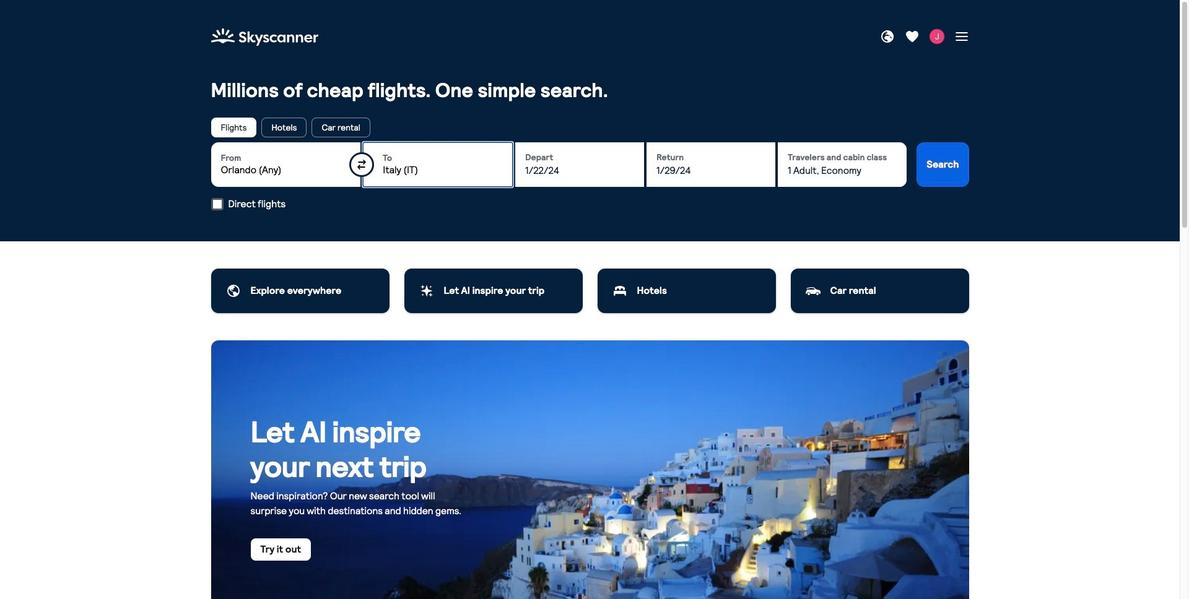 Task type: locate. For each thing, give the bounding box(es) containing it.
tab list
[[211, 118, 969, 137]]

skyscanner home image
[[211, 25, 318, 50]]

Country, city or airport text field
[[383, 164, 503, 177]]

saved flights image
[[905, 29, 920, 44]]

Country, city or airport text field
[[221, 164, 351, 177]]



Task type: describe. For each thing, give the bounding box(es) containing it.
swap origin and destination image
[[357, 160, 367, 170]]

Direct flights checkbox
[[211, 198, 223, 211]]

open menu image
[[954, 29, 969, 44]]

regional settings image
[[880, 29, 895, 44]]

profile image
[[930, 29, 944, 44]]



Task type: vqa. For each thing, say whether or not it's contained in the screenshot.
tab list on the top
yes



